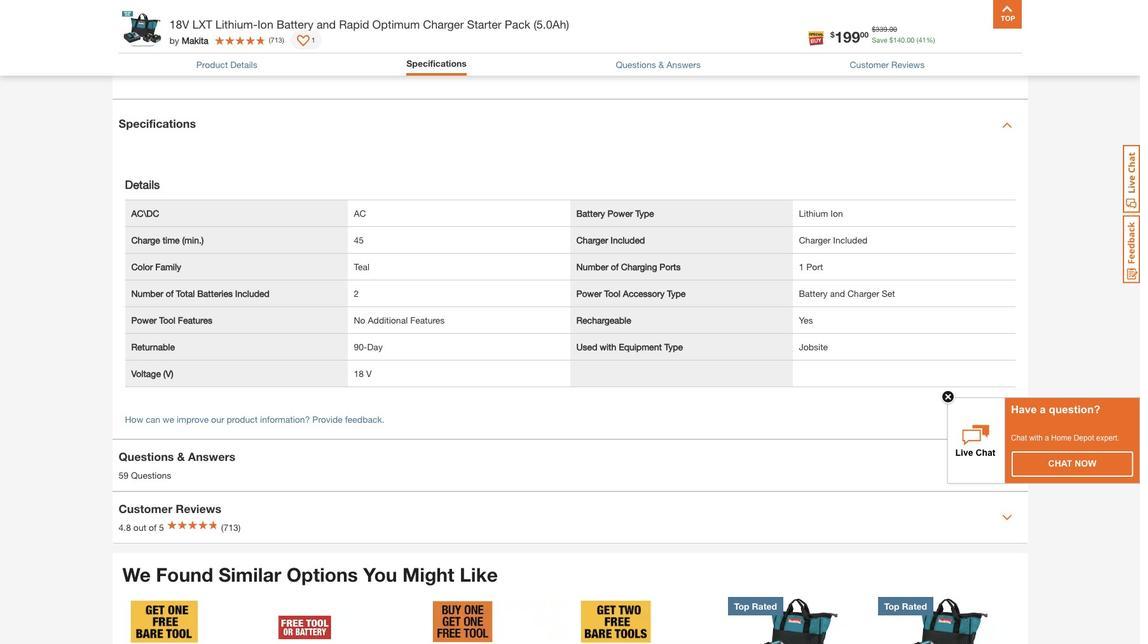 Task type: vqa. For each thing, say whether or not it's contained in the screenshot.


Task type: describe. For each thing, give the bounding box(es) containing it.
1 vertical spatial customer
[[119, 502, 172, 516]]

00 inside $ 199 00
[[860, 30, 869, 39]]

ac
[[354, 208, 366, 219]]

questions for questions & answers 59 questions
[[119, 450, 174, 464]]

1 for 1
[[312, 35, 315, 44]]

time
[[163, 235, 180, 245]]

no
[[354, 315, 366, 326]]

0 horizontal spatial of
[[149, 523, 157, 533]]

rechargeable
[[577, 315, 631, 326]]

of for total
[[166, 288, 174, 299]]

1 charger included from the left
[[577, 235, 645, 245]]

questions & answers
[[616, 59, 701, 70]]

)
[[282, 35, 284, 44]]

m18 18-volt lithium-ion high output xc 8.0 ah and 6.0 ah battery (2-pack) image
[[278, 598, 418, 644]]

(5.0ah)
[[534, 17, 569, 31]]

battery for battery and charger set
[[799, 288, 828, 299]]

charging
[[621, 261, 657, 272]]

charger down battery power type
[[577, 235, 608, 245]]

chat
[[1049, 458, 1073, 469]]

starter
[[467, 17, 502, 31]]

45
[[354, 235, 364, 245]]

2 horizontal spatial $
[[890, 35, 894, 44]]

0 horizontal spatial ion
[[258, 17, 273, 31]]

41
[[919, 35, 927, 44]]

no additional features
[[354, 315, 445, 326]]

v
[[366, 368, 372, 379]]

battery and charger set
[[799, 288, 895, 299]]

we found similar options you might like
[[122, 564, 498, 586]]

answers for questions & answers 59 questions
[[188, 450, 235, 464]]

save
[[872, 35, 888, 44]]

18v lxt lithium-ion battery and rapid optimum charger starter pack (5.0ah)
[[170, 17, 569, 31]]

charge
[[131, 235, 160, 245]]

similar
[[219, 564, 281, 586]]

59
[[119, 470, 129, 481]]

california residents
[[154, 37, 230, 48]]

2 charger included from the left
[[799, 235, 868, 245]]

0 horizontal spatial and
[[317, 17, 336, 31]]

2 horizontal spatial included
[[833, 235, 868, 245]]

18 v
[[354, 368, 372, 379]]

2 horizontal spatial 00
[[907, 35, 915, 44]]

713
[[271, 35, 282, 44]]

product details
[[196, 59, 257, 70]]

(min.)
[[182, 235, 204, 245]]

0 vertical spatial customer
[[850, 59, 889, 70]]

4.8
[[119, 523, 131, 533]]

battery for battery power type
[[577, 208, 605, 219]]

lithium
[[799, 208, 828, 219]]

by makita
[[170, 35, 208, 45]]

18v lxt battery and rapid optimum charger starter pack (5.0ah) with bonus 18v lxt oscillating multi-tool image
[[878, 598, 1018, 644]]

features for power tool features
[[178, 315, 212, 326]]

lithium ion
[[799, 208, 843, 219]]

0 horizontal spatial details
[[125, 177, 160, 191]]

powerstack 20-volt lithium-ion 5.0 ah and 1.7 ah batteries and charger image
[[578, 598, 718, 644]]

voltage
[[131, 368, 161, 379]]

set
[[882, 288, 895, 299]]

2 ( from the left
[[269, 35, 271, 44]]

pack
[[505, 17, 531, 31]]

day
[[367, 342, 383, 352]]

additional
[[368, 315, 408, 326]]

1 vertical spatial .
[[905, 35, 907, 44]]

top for 18-volt lxt lithium-ion battery and rapid optimum charger starter pack (5.0ah) with bonus 18v lxt battery 5.0ah image
[[734, 601, 750, 612]]

port
[[807, 261, 823, 272]]

%)
[[927, 35, 935, 44]]

( 713 )
[[269, 35, 284, 44]]

20v max xr premium lithium-ion 6.0ah and 4.0ah starter kit image
[[128, 598, 267, 644]]

jobsite
[[799, 342, 828, 352]]

how can we improve our product information? provide feedback. link
[[125, 414, 385, 425]]

4.8 out of 5
[[119, 523, 164, 533]]

rapid
[[339, 17, 369, 31]]

chat with a home depot expert.
[[1011, 434, 1120, 443]]

batteries
[[197, 288, 233, 299]]

1 horizontal spatial ion
[[831, 208, 843, 219]]

199
[[835, 28, 860, 45]]

we
[[163, 414, 174, 425]]

you
[[363, 564, 397, 586]]

top rated for 18-volt lxt lithium-ion battery and rapid optimum charger starter pack (5.0ah) with bonus 18v lxt battery 5.0ah image
[[734, 601, 777, 612]]

(v)
[[163, 368, 173, 379]]

5
[[159, 523, 164, 533]]

expert.
[[1097, 434, 1120, 443]]

339
[[876, 25, 888, 33]]

teal
[[354, 261, 370, 272]]

2 vertical spatial questions
[[131, 470, 171, 481]]

140
[[894, 35, 905, 44]]

lxt
[[192, 17, 212, 31]]

1 horizontal spatial included
[[611, 235, 645, 245]]

( inside $ 339 . 00 save $ 140 . 00 ( 41 %)
[[917, 35, 919, 44]]

0 vertical spatial customer reviews
[[850, 59, 925, 70]]

color
[[131, 261, 153, 272]]

home
[[1052, 434, 1072, 443]]

power tool accessory type
[[577, 288, 686, 299]]

california
[[154, 37, 191, 48]]

now
[[1075, 458, 1097, 469]]

return policy link
[[154, 15, 207, 26]]

0 vertical spatial specifications
[[407, 58, 467, 69]]

question?
[[1049, 404, 1101, 416]]

family
[[155, 261, 181, 272]]

used with equipment type
[[577, 342, 683, 352]]

18-volt lxt lithium-ion battery and rapid optimum charger starter pack (5.0ah) with bonus 18v lxt battery 5.0ah image
[[728, 598, 868, 644]]

improve
[[177, 414, 209, 425]]

1 vertical spatial reviews
[[176, 502, 221, 516]]

policy
[[183, 15, 207, 26]]

number of total batteries included
[[131, 288, 270, 299]]

with for day
[[600, 342, 616, 352]]

lithium-
[[216, 17, 258, 31]]

with for a
[[1030, 434, 1043, 443]]

(713)
[[221, 523, 241, 533]]

returnable
[[131, 342, 175, 352]]

2
[[354, 288, 359, 299]]

found
[[156, 564, 213, 586]]

return policy
[[154, 15, 207, 26]]

chat now
[[1049, 458, 1097, 469]]

1 port
[[799, 261, 823, 272]]

$ 199 00
[[831, 28, 869, 45]]

top rated for 18v lxt battery and rapid optimum charger starter pack (5.0ah) with bonus 18v lxt oscillating multi-tool image
[[884, 601, 927, 612]]

questions & answers 59 questions
[[119, 450, 235, 481]]

might
[[403, 564, 455, 586]]

options
[[287, 564, 358, 586]]

1 for 1 port
[[799, 261, 804, 272]]

0 vertical spatial type
[[636, 208, 654, 219]]



Task type: locate. For each thing, give the bounding box(es) containing it.
00 right 339
[[890, 25, 897, 33]]

1 top from the left
[[734, 601, 750, 612]]

tool
[[604, 288, 621, 299], [159, 315, 176, 326]]

( left "%)"
[[917, 35, 919, 44]]

a left home on the bottom
[[1045, 434, 1050, 443]]

0 horizontal spatial charger included
[[577, 235, 645, 245]]

1 vertical spatial answers
[[188, 450, 235, 464]]

type for accessory
[[667, 288, 686, 299]]

0 vertical spatial questions
[[616, 59, 656, 70]]

&
[[659, 59, 664, 70], [177, 450, 185, 464]]

included
[[611, 235, 645, 245], [833, 235, 868, 245], [235, 288, 270, 299]]

customer up the 4.8 out of 5
[[119, 502, 172, 516]]

charger included down lithium ion
[[799, 235, 868, 245]]

1 horizontal spatial specifications
[[407, 58, 467, 69]]

1 vertical spatial power
[[577, 288, 602, 299]]

tool for accessory
[[604, 288, 621, 299]]

chat now link
[[1013, 452, 1133, 476]]

0 vertical spatial 1
[[312, 35, 315, 44]]

power for accessory
[[577, 288, 602, 299]]

customer reviews down save
[[850, 59, 925, 70]]

18v 6.0 ah and 4.0 ah max output lithium-ion batteries and charger kit with bag image
[[428, 598, 568, 644]]

accessory
[[623, 288, 665, 299]]

included down lithium ion
[[833, 235, 868, 245]]

details up ac\dc
[[125, 177, 160, 191]]

1 horizontal spatial tool
[[604, 288, 621, 299]]

our
[[211, 414, 224, 425]]

0 vertical spatial tool
[[604, 288, 621, 299]]

included right batteries
[[235, 288, 270, 299]]

answers for questions & answers
[[667, 59, 701, 70]]

power up rechargeable
[[577, 288, 602, 299]]

0 horizontal spatial 1
[[312, 35, 315, 44]]

1 rated from the left
[[752, 601, 777, 612]]

1 left port
[[799, 261, 804, 272]]

90-
[[354, 342, 367, 352]]

$ left save
[[831, 30, 835, 39]]

type up charging
[[636, 208, 654, 219]]

of for charging
[[611, 261, 619, 272]]

top for 18v lxt battery and rapid optimum charger starter pack (5.0ah) with bonus 18v lxt oscillating multi-tool image
[[884, 601, 900, 612]]

questions
[[616, 59, 656, 70], [119, 450, 174, 464], [131, 470, 171, 481]]

0 vertical spatial battery
[[277, 17, 314, 31]]

$ up save
[[872, 25, 876, 33]]

$ for 199
[[831, 30, 835, 39]]

( left the )
[[269, 35, 271, 44]]

0 horizontal spatial included
[[235, 288, 270, 299]]

2 features from the left
[[410, 315, 445, 326]]

1 vertical spatial details
[[125, 177, 160, 191]]

specifications
[[407, 58, 467, 69], [119, 116, 196, 130]]

0 horizontal spatial top rated
[[734, 601, 777, 612]]

number for number of total batteries included
[[131, 288, 163, 299]]

ion right lithium
[[831, 208, 843, 219]]

1 horizontal spatial details
[[230, 59, 257, 70]]

1 vertical spatial ion
[[831, 208, 843, 219]]

product
[[227, 414, 258, 425]]

0 horizontal spatial customer
[[119, 502, 172, 516]]

00 left save
[[860, 30, 869, 39]]

power up returnable
[[131, 315, 157, 326]]

0 horizontal spatial &
[[177, 450, 185, 464]]

we
[[122, 564, 151, 586]]

like
[[460, 564, 498, 586]]

charger up port
[[799, 235, 831, 245]]

1 vertical spatial type
[[667, 288, 686, 299]]

0 vertical spatial and
[[317, 17, 336, 31]]

return
[[154, 15, 180, 26]]

0 vertical spatial ion
[[258, 17, 273, 31]]

reviews down 140
[[892, 59, 925, 70]]

0 vertical spatial details
[[230, 59, 257, 70]]

2 vertical spatial power
[[131, 315, 157, 326]]

1 horizontal spatial $
[[872, 25, 876, 33]]

1 vertical spatial and
[[830, 288, 845, 299]]

0 vertical spatial reviews
[[892, 59, 925, 70]]

how can we improve our product information? provide feedback.
[[125, 414, 385, 425]]

0 horizontal spatial specifications
[[119, 116, 196, 130]]

1 horizontal spatial top
[[884, 601, 900, 612]]

1 inside dropdown button
[[312, 35, 315, 44]]

1 vertical spatial with
[[1030, 434, 1043, 443]]

1 vertical spatial of
[[166, 288, 174, 299]]

customer
[[850, 59, 889, 70], [119, 502, 172, 516]]

answers inside the questions & answers 59 questions
[[188, 450, 235, 464]]

0 horizontal spatial $
[[831, 30, 835, 39]]

live chat image
[[1123, 145, 1140, 213]]

type right equipment
[[665, 342, 683, 352]]

2 horizontal spatial of
[[611, 261, 619, 272]]

0 horizontal spatial top
[[734, 601, 750, 612]]

2 vertical spatial type
[[665, 342, 683, 352]]

charger
[[423, 17, 464, 31], [577, 235, 608, 245], [799, 235, 831, 245], [848, 288, 880, 299]]

charger left set
[[848, 288, 880, 299]]

0 horizontal spatial rated
[[752, 601, 777, 612]]

1 features from the left
[[178, 315, 212, 326]]

used
[[577, 342, 598, 352]]

top button
[[993, 0, 1022, 29]]

1 button
[[291, 31, 322, 50]]

(
[[917, 35, 919, 44], [269, 35, 271, 44]]

product image image
[[122, 6, 163, 48]]

0 vertical spatial &
[[659, 59, 664, 70]]

of left total
[[166, 288, 174, 299]]

color family
[[131, 261, 181, 272]]

00 left 41
[[907, 35, 915, 44]]

features
[[178, 315, 212, 326], [410, 315, 445, 326]]

customer reviews up 5
[[119, 502, 221, 516]]

yes
[[799, 315, 813, 326]]

power for features
[[131, 315, 157, 326]]

included up number of charging ports
[[611, 235, 645, 245]]

number for number of charging ports
[[577, 261, 609, 272]]

and left rapid at the top left of the page
[[317, 17, 336, 31]]

questions for questions & answers
[[616, 59, 656, 70]]

0 vertical spatial a
[[1040, 404, 1046, 416]]

optimum
[[372, 17, 420, 31]]

battery
[[277, 17, 314, 31], [577, 208, 605, 219], [799, 288, 828, 299]]

rated for 18v lxt battery and rapid optimum charger starter pack (5.0ah) with bonus 18v lxt oscillating multi-tool image
[[902, 601, 927, 612]]

total
[[176, 288, 195, 299]]

of left charging
[[611, 261, 619, 272]]

1 vertical spatial questions
[[119, 450, 174, 464]]

1 horizontal spatial (
[[917, 35, 919, 44]]

1 horizontal spatial features
[[410, 315, 445, 326]]

number left charging
[[577, 261, 609, 272]]

1 vertical spatial &
[[177, 450, 185, 464]]

0 horizontal spatial customer reviews
[[119, 502, 221, 516]]

1 horizontal spatial power
[[577, 288, 602, 299]]

charger left starter
[[423, 17, 464, 31]]

1 vertical spatial 1
[[799, 261, 804, 272]]

1 horizontal spatial number
[[577, 261, 609, 272]]

charger included down battery power type
[[577, 235, 645, 245]]

a
[[1040, 404, 1046, 416], [1045, 434, 1050, 443]]

0 horizontal spatial answers
[[188, 450, 235, 464]]

1 horizontal spatial .
[[905, 35, 907, 44]]

1 horizontal spatial answers
[[667, 59, 701, 70]]

1
[[312, 35, 315, 44], [799, 261, 804, 272]]

0 horizontal spatial with
[[600, 342, 616, 352]]

& for questions & answers 59 questions
[[177, 450, 185, 464]]

$ for 339
[[872, 25, 876, 33]]

1 horizontal spatial &
[[659, 59, 664, 70]]

0 horizontal spatial tool
[[159, 315, 176, 326]]

customer reviews button
[[850, 58, 925, 71], [850, 58, 925, 71]]

1 vertical spatial battery
[[577, 208, 605, 219]]

details right product
[[230, 59, 257, 70]]

1 horizontal spatial battery
[[577, 208, 605, 219]]

charge time (min.)
[[131, 235, 204, 245]]

1 right display image
[[312, 35, 315, 44]]

caret image
[[1002, 120, 1012, 130]]

ion up ( 713 )
[[258, 17, 273, 31]]

1 horizontal spatial reviews
[[892, 59, 925, 70]]

1 vertical spatial a
[[1045, 434, 1050, 443]]

ac\dc
[[131, 208, 159, 219]]

0 vertical spatial answers
[[667, 59, 701, 70]]

type down the 'ports'
[[667, 288, 686, 299]]

1 horizontal spatial of
[[166, 288, 174, 299]]

1 horizontal spatial customer
[[850, 59, 889, 70]]

number of charging ports
[[577, 261, 681, 272]]

2 top from the left
[[884, 601, 900, 612]]

number down color
[[131, 288, 163, 299]]

feedback link image
[[1123, 215, 1140, 284]]

1 horizontal spatial customer reviews
[[850, 59, 925, 70]]

provide
[[313, 414, 343, 425]]

0 horizontal spatial 00
[[860, 30, 869, 39]]

reviews up (713)
[[176, 502, 221, 516]]

0 horizontal spatial (
[[269, 35, 271, 44]]

details
[[230, 59, 257, 70], [125, 177, 160, 191]]

0 horizontal spatial battery
[[277, 17, 314, 31]]

2 horizontal spatial power
[[608, 208, 633, 219]]

type for equipment
[[665, 342, 683, 352]]

2 horizontal spatial battery
[[799, 288, 828, 299]]

ports
[[660, 261, 681, 272]]

1 vertical spatial customer reviews
[[119, 502, 221, 516]]

0 horizontal spatial features
[[178, 315, 212, 326]]

1 horizontal spatial charger included
[[799, 235, 868, 245]]

0 vertical spatial number
[[577, 261, 609, 272]]

product
[[196, 59, 228, 70]]

features right additional
[[410, 315, 445, 326]]

top
[[734, 601, 750, 612], [884, 601, 900, 612]]

and
[[317, 17, 336, 31], [830, 288, 845, 299]]

customer down save
[[850, 59, 889, 70]]

0 horizontal spatial reviews
[[176, 502, 221, 516]]

0 vertical spatial with
[[600, 342, 616, 352]]

and left set
[[830, 288, 845, 299]]

have a question?
[[1011, 404, 1101, 416]]

$ 339 . 00 save $ 140 . 00 ( 41 %)
[[872, 25, 935, 44]]

specifications button
[[407, 57, 467, 73], [407, 57, 467, 70], [112, 100, 1028, 151]]

$ right save
[[890, 35, 894, 44]]

& inside the questions & answers 59 questions
[[177, 450, 185, 464]]

0 vertical spatial power
[[608, 208, 633, 219]]

features down number of total batteries included
[[178, 315, 212, 326]]

of left 5
[[149, 523, 157, 533]]

1 vertical spatial specifications
[[119, 116, 196, 130]]

2 top rated from the left
[[884, 601, 927, 612]]

1 vertical spatial tool
[[159, 315, 176, 326]]

tool up rechargeable
[[604, 288, 621, 299]]

questions & answers button
[[616, 58, 701, 71], [616, 58, 701, 71]]

reviews
[[892, 59, 925, 70], [176, 502, 221, 516]]

1 vertical spatial number
[[131, 288, 163, 299]]

tool up returnable
[[159, 315, 176, 326]]

caret image
[[1002, 513, 1012, 523]]

0 horizontal spatial power
[[131, 315, 157, 326]]

display image
[[297, 35, 310, 48]]

1 horizontal spatial with
[[1030, 434, 1043, 443]]

ion
[[258, 17, 273, 31], [831, 208, 843, 219]]

1 horizontal spatial 00
[[890, 25, 897, 33]]

0 horizontal spatial .
[[888, 25, 890, 33]]

0 horizontal spatial number
[[131, 288, 163, 299]]

2 rated from the left
[[902, 601, 927, 612]]

18v
[[170, 17, 189, 31]]

90-day
[[354, 342, 383, 352]]

type
[[636, 208, 654, 219], [667, 288, 686, 299], [665, 342, 683, 352]]

chat
[[1011, 434, 1027, 443]]

with right used
[[600, 342, 616, 352]]

a right have
[[1040, 404, 1046, 416]]

rated
[[752, 601, 777, 612], [902, 601, 927, 612]]

0 vertical spatial .
[[888, 25, 890, 33]]

tool for features
[[159, 315, 176, 326]]

equipment
[[619, 342, 662, 352]]

with right chat in the bottom of the page
[[1030, 434, 1043, 443]]

product details button
[[196, 58, 257, 71], [196, 58, 257, 71]]

depot
[[1074, 434, 1094, 443]]

with
[[600, 342, 616, 352], [1030, 434, 1043, 443]]

answers
[[667, 59, 701, 70], [188, 450, 235, 464]]

$
[[872, 25, 876, 33], [831, 30, 835, 39], [890, 35, 894, 44]]

1 horizontal spatial 1
[[799, 261, 804, 272]]

2 vertical spatial battery
[[799, 288, 828, 299]]

$ inside $ 199 00
[[831, 30, 835, 39]]

1 ( from the left
[[917, 35, 919, 44]]

rated for 18-volt lxt lithium-ion battery and rapid optimum charger starter pack (5.0ah) with bonus 18v lxt battery 5.0ah image
[[752, 601, 777, 612]]

power up number of charging ports
[[608, 208, 633, 219]]

can
[[146, 414, 160, 425]]

voltage (v)
[[131, 368, 173, 379]]

features for no additional features
[[410, 315, 445, 326]]

makita
[[182, 35, 208, 45]]

2 vertical spatial of
[[149, 523, 157, 533]]

& for questions & answers
[[659, 59, 664, 70]]

1 horizontal spatial and
[[830, 288, 845, 299]]

1 top rated from the left
[[734, 601, 777, 612]]

0 vertical spatial of
[[611, 261, 619, 272]]

residents
[[194, 37, 230, 48]]

18
[[354, 368, 364, 379]]

feedback.
[[345, 414, 385, 425]]



